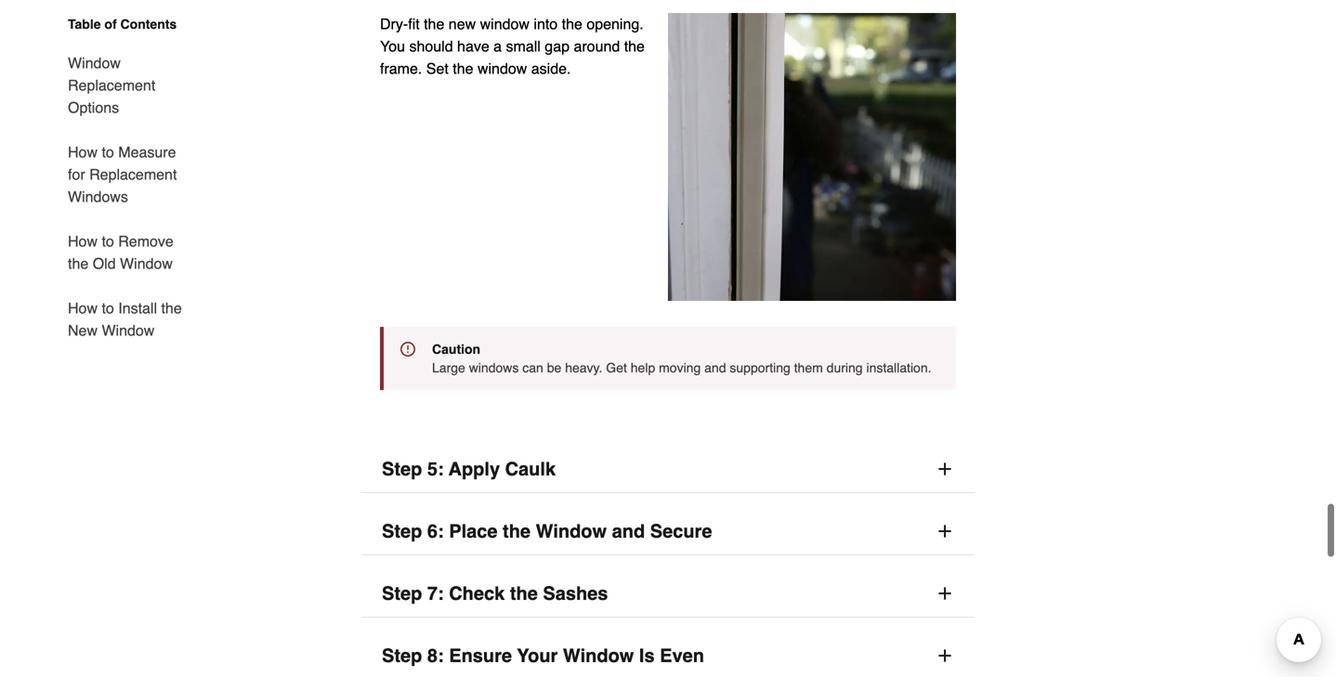 Task type: describe. For each thing, give the bounding box(es) containing it.
5:
[[427, 459, 444, 480]]

table of contents element
[[53, 15, 192, 342]]

the right the fit
[[424, 15, 445, 32]]

sashes
[[543, 583, 608, 604]]

step 6: place the window and secure button
[[362, 508, 975, 556]]

to for remove
[[102, 233, 114, 250]]

check
[[449, 583, 505, 604]]

step 8: ensure your window is even button
[[362, 633, 975, 678]]

measure
[[118, 144, 176, 161]]

caulk
[[505, 459, 556, 480]]

supporting
[[730, 360, 791, 375]]

can
[[523, 360, 544, 375]]

to for install
[[102, 300, 114, 317]]

replacement inside "window replacement options" link
[[68, 77, 155, 94]]

replacement inside the how to measure for replacement windows
[[89, 166, 177, 183]]

large
[[432, 360, 465, 375]]

dry-fit the new window into the opening. you should have a small gap around the frame. set the window aside.
[[380, 15, 645, 77]]

aside.
[[531, 60, 571, 77]]

secure
[[650, 521, 712, 542]]

how to measure for replacement windows
[[68, 144, 177, 205]]

opening.
[[587, 15, 644, 32]]

contents
[[120, 17, 177, 32]]

have
[[457, 38, 490, 55]]

caution large windows can be heavy. get help moving and supporting them during installation.
[[432, 342, 932, 375]]

installation.
[[867, 360, 932, 375]]

window inside how to remove the old window
[[120, 255, 173, 272]]

window replacement options link
[[68, 41, 192, 130]]

window inside button
[[563, 645, 634, 667]]

gap
[[545, 38, 570, 55]]

is
[[639, 645, 655, 667]]

the inside button
[[510, 583, 538, 604]]

even
[[660, 645, 704, 667]]

how to remove the old window
[[68, 233, 174, 272]]

plus image for step 7: check the sashes
[[936, 584, 954, 603]]

around
[[574, 38, 620, 55]]

how for how to measure for replacement windows
[[68, 144, 98, 161]]

window replacement options
[[68, 54, 155, 116]]

to for measure
[[102, 144, 114, 161]]

step 6: place the window and secure
[[382, 521, 712, 542]]

during
[[827, 360, 863, 375]]

plus image for step 5: apply caulk
[[936, 460, 954, 478]]

error image
[[401, 342, 415, 357]]

the inside how to install the new window
[[161, 300, 182, 317]]

6:
[[427, 521, 444, 542]]

8:
[[427, 645, 444, 667]]

the inside 'button'
[[503, 521, 531, 542]]

dry-fitting the new window. image
[[668, 13, 956, 301]]

set
[[426, 60, 449, 77]]

how to measure for replacement windows link
[[68, 130, 192, 219]]

0 vertical spatial window
[[480, 15, 530, 32]]



Task type: vqa. For each thing, say whether or not it's contained in the screenshot.
Lowe's
no



Task type: locate. For each thing, give the bounding box(es) containing it.
1 horizontal spatial and
[[705, 360, 726, 375]]

3 plus image from the top
[[936, 584, 954, 603]]

window down remove
[[120, 255, 173, 272]]

window
[[68, 54, 121, 72], [120, 255, 173, 272], [102, 322, 155, 339], [536, 521, 607, 542], [563, 645, 634, 667]]

4 plus image from the top
[[936, 647, 954, 665]]

plus image inside step 8: ensure your window is even button
[[936, 647, 954, 665]]

and inside caution large windows can be heavy. get help moving and supporting them during installation.
[[705, 360, 726, 375]]

the
[[424, 15, 445, 32], [562, 15, 583, 32], [624, 38, 645, 55], [453, 60, 474, 77], [68, 255, 89, 272], [161, 300, 182, 317], [503, 521, 531, 542], [510, 583, 538, 604]]

a
[[494, 38, 502, 55]]

options
[[68, 99, 119, 116]]

moving
[[659, 360, 701, 375]]

1 vertical spatial and
[[612, 521, 645, 542]]

window up sashes
[[536, 521, 607, 542]]

to inside how to install the new window
[[102, 300, 114, 317]]

how inside how to remove the old window
[[68, 233, 98, 250]]

1 vertical spatial to
[[102, 233, 114, 250]]

apply
[[449, 459, 500, 480]]

2 step from the top
[[382, 521, 422, 542]]

you
[[380, 38, 405, 55]]

and left the 'secure'
[[612, 521, 645, 542]]

how to remove the old window link
[[68, 219, 192, 286]]

new
[[449, 15, 476, 32]]

your
[[517, 645, 558, 667]]

remove
[[118, 233, 174, 250]]

1 step from the top
[[382, 459, 422, 480]]

window up a
[[480, 15, 530, 32]]

step for step 7: check the sashes
[[382, 583, 422, 604]]

to inside the how to measure for replacement windows
[[102, 144, 114, 161]]

step left 6:
[[382, 521, 422, 542]]

small
[[506, 38, 541, 55]]

help
[[631, 360, 655, 375]]

how up the old
[[68, 233, 98, 250]]

the right check
[[510, 583, 538, 604]]

the inside how to remove the old window
[[68, 255, 89, 272]]

fit
[[408, 15, 420, 32]]

step for step 6: place the window and secure
[[382, 521, 422, 542]]

step for step 8: ensure your window is even
[[382, 645, 422, 667]]

window left is
[[563, 645, 634, 667]]

step for step 5: apply caulk
[[382, 459, 422, 480]]

0 vertical spatial replacement
[[68, 77, 155, 94]]

step
[[382, 459, 422, 480], [382, 521, 422, 542], [382, 583, 422, 604], [382, 645, 422, 667]]

step 8: ensure your window is even
[[382, 645, 704, 667]]

and inside 'button'
[[612, 521, 645, 542]]

plus image
[[936, 460, 954, 478], [936, 522, 954, 541], [936, 584, 954, 603], [936, 647, 954, 665]]

window inside how to install the new window
[[102, 322, 155, 339]]

how inside how to install the new window
[[68, 300, 98, 317]]

to up the old
[[102, 233, 114, 250]]

1 to from the top
[[102, 144, 114, 161]]

install
[[118, 300, 157, 317]]

window down table
[[68, 54, 121, 72]]

ensure
[[449, 645, 512, 667]]

plus image inside step 5: apply caulk button
[[936, 460, 954, 478]]

windows
[[68, 188, 128, 205]]

plus image inside step 7: check the sashes button
[[936, 584, 954, 603]]

2 to from the top
[[102, 233, 114, 250]]

how up for
[[68, 144, 98, 161]]

1 plus image from the top
[[936, 460, 954, 478]]

window down a
[[478, 60, 527, 77]]

replacement up options
[[68, 77, 155, 94]]

to left install
[[102, 300, 114, 317]]

of
[[104, 17, 117, 32]]

caution
[[432, 342, 481, 357]]

3 to from the top
[[102, 300, 114, 317]]

to
[[102, 144, 114, 161], [102, 233, 114, 250], [102, 300, 114, 317]]

2 vertical spatial how
[[68, 300, 98, 317]]

step 5: apply caulk button
[[362, 446, 975, 493]]

the right place
[[503, 521, 531, 542]]

how up 'new'
[[68, 300, 98, 317]]

how
[[68, 144, 98, 161], [68, 233, 98, 250], [68, 300, 98, 317]]

heavy.
[[565, 360, 603, 375]]

get
[[606, 360, 627, 375]]

old
[[93, 255, 116, 272]]

window inside window replacement options
[[68, 54, 121, 72]]

frame.
[[380, 60, 422, 77]]

how for how to remove the old window
[[68, 233, 98, 250]]

0 vertical spatial and
[[705, 360, 726, 375]]

place
[[449, 521, 498, 542]]

to left measure
[[102, 144, 114, 161]]

and
[[705, 360, 726, 375], [612, 521, 645, 542]]

step left 5: in the bottom left of the page
[[382, 459, 422, 480]]

how inside the how to measure for replacement windows
[[68, 144, 98, 161]]

the down opening.
[[624, 38, 645, 55]]

step 7: check the sashes button
[[362, 570, 975, 618]]

2 plus image from the top
[[936, 522, 954, 541]]

step 7: check the sashes
[[382, 583, 608, 604]]

replacement
[[68, 77, 155, 94], [89, 166, 177, 183]]

the right install
[[161, 300, 182, 317]]

new
[[68, 322, 98, 339]]

window inside 'button'
[[536, 521, 607, 542]]

plus image for step 8: ensure your window is even
[[936, 647, 954, 665]]

2 how from the top
[[68, 233, 98, 250]]

and right moving
[[705, 360, 726, 375]]

the left the old
[[68, 255, 89, 272]]

them
[[794, 360, 823, 375]]

4 step from the top
[[382, 645, 422, 667]]

the down have
[[453, 60, 474, 77]]

2 vertical spatial to
[[102, 300, 114, 317]]

into
[[534, 15, 558, 32]]

window down install
[[102, 322, 155, 339]]

step left 8:
[[382, 645, 422, 667]]

step left 7:
[[382, 583, 422, 604]]

how to install the new window link
[[68, 286, 192, 342]]

0 vertical spatial to
[[102, 144, 114, 161]]

1 vertical spatial how
[[68, 233, 98, 250]]

7:
[[427, 583, 444, 604]]

table
[[68, 17, 101, 32]]

for
[[68, 166, 85, 183]]

dry-
[[380, 15, 408, 32]]

plus image for step 6: place the window and secure
[[936, 522, 954, 541]]

be
[[547, 360, 562, 375]]

3 how from the top
[[68, 300, 98, 317]]

0 horizontal spatial and
[[612, 521, 645, 542]]

0 vertical spatial how
[[68, 144, 98, 161]]

window
[[480, 15, 530, 32], [478, 60, 527, 77]]

1 vertical spatial replacement
[[89, 166, 177, 183]]

step 5: apply caulk
[[382, 459, 556, 480]]

3 step from the top
[[382, 583, 422, 604]]

windows
[[469, 360, 519, 375]]

step inside 'button'
[[382, 521, 422, 542]]

1 vertical spatial window
[[478, 60, 527, 77]]

how for how to install the new window
[[68, 300, 98, 317]]

to inside how to remove the old window
[[102, 233, 114, 250]]

how to install the new window
[[68, 300, 182, 339]]

plus image inside step 6: place the window and secure 'button'
[[936, 522, 954, 541]]

the right into
[[562, 15, 583, 32]]

1 how from the top
[[68, 144, 98, 161]]

should
[[409, 38, 453, 55]]

replacement down measure
[[89, 166, 177, 183]]

table of contents
[[68, 17, 177, 32]]



